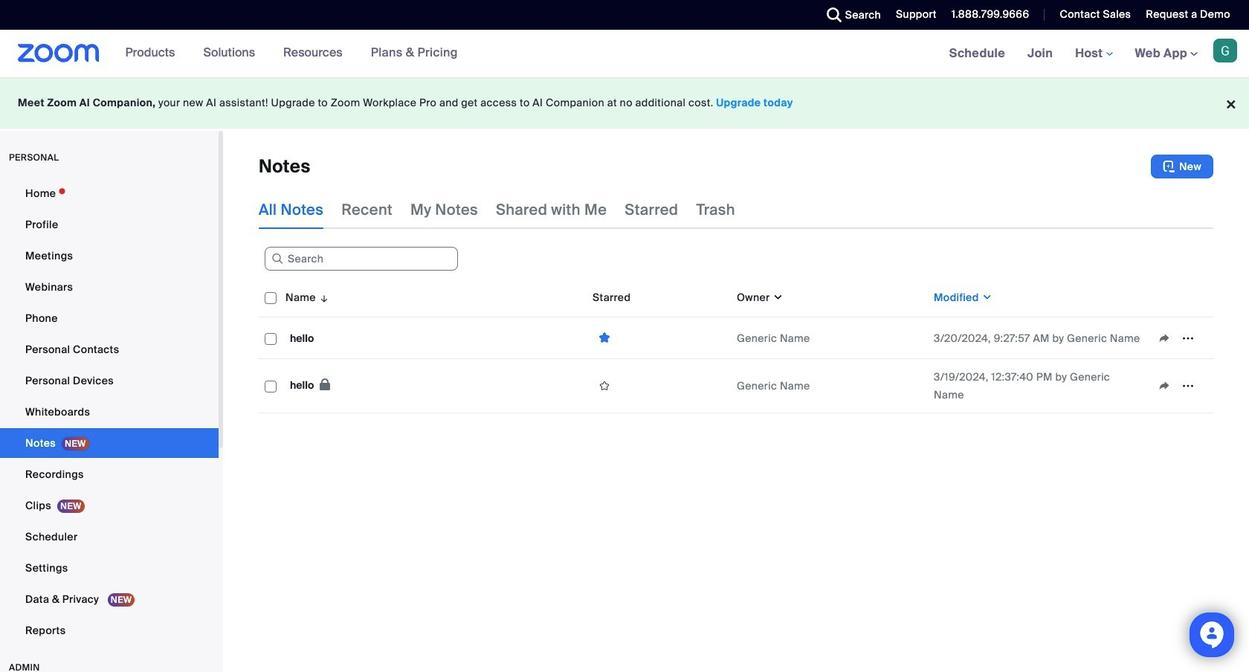 Task type: locate. For each thing, give the bounding box(es) containing it.
tabs of all notes page tab list
[[259, 190, 735, 229]]

banner
[[0, 30, 1249, 78]]

profile picture image
[[1213, 39, 1237, 62]]

1 horizontal spatial down image
[[979, 290, 993, 305]]

0 horizontal spatial down image
[[770, 290, 784, 305]]

share image
[[1152, 331, 1176, 345]]

more options for hello image
[[1176, 331, 1200, 345]]

zoom logo image
[[18, 44, 99, 62]]

footer
[[0, 77, 1249, 129]]

arrow down image
[[316, 288, 330, 306]]

application
[[259, 278, 1213, 413], [593, 326, 725, 349], [1152, 327, 1207, 349], [593, 375, 725, 397], [1152, 375, 1207, 397]]

down image
[[770, 290, 784, 305], [979, 290, 993, 305]]



Task type: vqa. For each thing, say whether or not it's contained in the screenshot.
Basic
no



Task type: describe. For each thing, give the bounding box(es) containing it.
1 down image from the left
[[770, 290, 784, 305]]

product information navigation
[[114, 30, 469, 77]]

Search text field
[[265, 247, 458, 271]]

share image
[[1152, 379, 1176, 393]]

2 down image from the left
[[979, 290, 993, 305]]

more options for hello image
[[1176, 379, 1200, 393]]

personal menu menu
[[0, 178, 219, 647]]

meetings navigation
[[938, 30, 1249, 78]]



